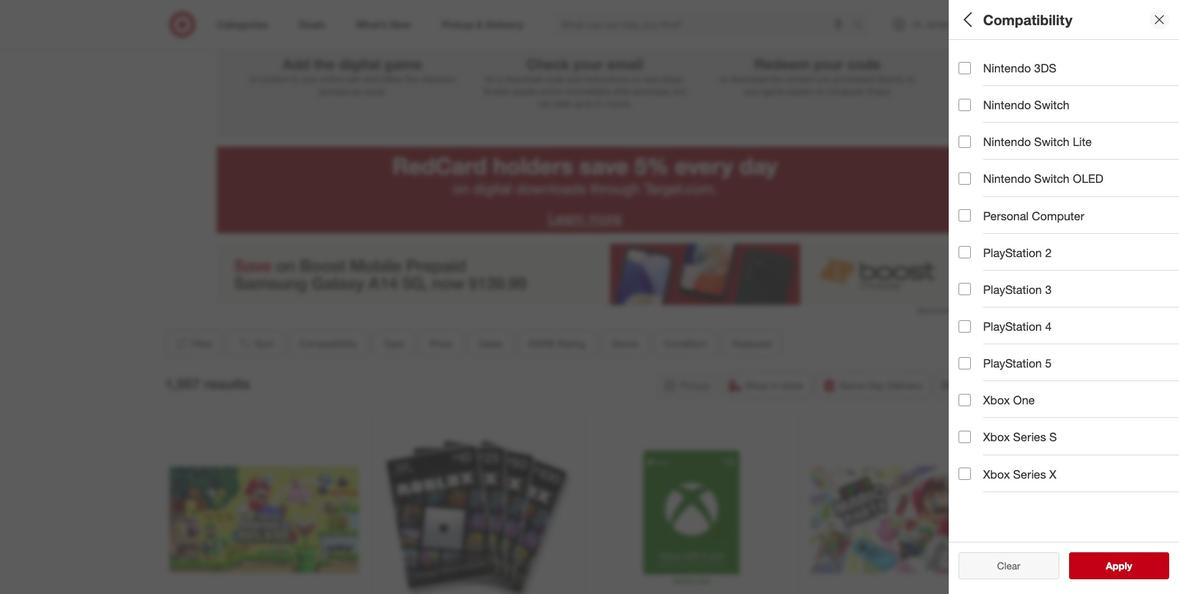Task type: locate. For each thing, give the bounding box(es) containing it.
1 horizontal spatial price button
[[959, 126, 1180, 169]]

0 horizontal spatial on
[[453, 180, 469, 198]]

2 switch from the top
[[1035, 135, 1070, 149]]

PlayStation 5 checkbox
[[959, 357, 971, 370]]

0 vertical spatial on
[[631, 74, 641, 84]]

0 vertical spatial type
[[959, 96, 985, 110]]

the down redeem
[[771, 74, 783, 84]]

clear inside all filters dialog
[[992, 560, 1015, 573]]

compatibility button
[[959, 40, 1180, 83], [289, 331, 368, 358]]

switch for oled
[[1035, 172, 1070, 186]]

0 horizontal spatial esrb rating
[[529, 338, 586, 350]]

0 horizontal spatial price button
[[420, 331, 463, 358]]

to
[[292, 74, 299, 84], [721, 74, 729, 84], [907, 74, 915, 84], [586, 98, 594, 109]]

condition
[[959, 311, 1013, 325], [664, 338, 707, 350]]

1 playstation from the top
[[984, 246, 1043, 260]]

0 vertical spatial compatibility
[[984, 11, 1073, 28]]

0 vertical spatial compatibility button
[[959, 40, 1180, 83]]

2 nintendo from the top
[[984, 98, 1032, 112]]

1 horizontal spatial code
[[848, 55, 881, 73]]

2 vertical spatial rating
[[995, 397, 1032, 411]]

playstation
[[984, 246, 1043, 260], [984, 283, 1043, 297], [984, 320, 1043, 334], [984, 356, 1043, 371]]

game inside redeem your code to download the content you purchased directly to your game system or computer. enjoy!
[[763, 86, 785, 96]]

a
[[498, 74, 503, 84]]

1 vertical spatial game
[[763, 86, 785, 96]]

xbox series s
[[984, 430, 1058, 445]]

content down add
[[260, 74, 289, 84]]

0 vertical spatial 2
[[580, 11, 590, 33]]

1 vertical spatial genre
[[612, 338, 639, 350]]

featured button up shop
[[722, 331, 782, 358]]

xbox right xbox series s option
[[984, 430, 1011, 445]]

1 vertical spatial esrb
[[529, 338, 555, 350]]

download down redeem
[[731, 74, 769, 84]]

price button
[[959, 126, 1180, 169], [420, 331, 463, 358]]

1 vertical spatial price
[[430, 338, 452, 350]]

series left s
[[1014, 430, 1047, 445]]

3 inside compatibility dialog
[[1046, 283, 1052, 297]]

to right directly
[[907, 74, 915, 84]]

1 horizontal spatial type
[[959, 96, 985, 110]]

3 playstation from the top
[[984, 320, 1043, 334]]

switch
[[1035, 98, 1070, 112], [1035, 135, 1070, 149], [1035, 172, 1070, 186]]

to inside the check your email for a download code and instructions on next steps. emails usually arrive immediately after purchase, but can take up to 4+ hours.
[[586, 98, 594, 109]]

1 horizontal spatial download
[[731, 74, 769, 84]]

usually
[[512, 86, 538, 96]]

2 download from the left
[[731, 74, 769, 84]]

featured button
[[722, 331, 782, 358], [959, 341, 1180, 384]]

3 switch from the top
[[1035, 172, 1070, 186]]

Nintendo Switch checkbox
[[959, 99, 971, 111]]

genre button
[[959, 255, 1180, 298], [601, 331, 649, 358]]

checkout
[[420, 74, 456, 84]]

type inside all filters dialog
[[959, 96, 985, 110]]

download up usually
[[505, 74, 543, 84]]

2 horizontal spatial the
[[771, 74, 783, 84]]

deals
[[959, 182, 991, 196], [478, 338, 503, 350]]

to right up
[[586, 98, 594, 109]]

0 vertical spatial price button
[[959, 126, 1180, 169]]

results right the 1,557
[[204, 376, 250, 393]]

redcard holders save 5% every day
[[393, 152, 778, 180]]

1 vertical spatial featured
[[959, 354, 1008, 368]]

xbox for xbox series x
[[984, 467, 1011, 481]]

digital inside add the digital game or content to your online cart and follow the checkout process as usual.
[[339, 55, 381, 73]]

online
[[321, 74, 344, 84]]

compatibility dialog
[[949, 0, 1180, 595]]

series
[[1014, 430, 1047, 445], [1014, 467, 1047, 481]]

compatibility
[[984, 11, 1073, 28], [959, 53, 1033, 67], [299, 338, 357, 350]]

1 vertical spatial compatibility
[[959, 53, 1033, 67]]

1 horizontal spatial condition
[[959, 311, 1013, 325]]

1 vertical spatial deals button
[[468, 331, 513, 358]]

0 horizontal spatial content
[[260, 74, 289, 84]]

What can we help you find? suggestions appear below search field
[[554, 11, 856, 38]]

1 horizontal spatial on
[[631, 74, 641, 84]]

2
[[580, 11, 590, 33], [1046, 246, 1052, 260]]

2 up the check your email for a download code and instructions on next steps. emails usually arrive immediately after purchase, but can take up to 4+ hours.
[[580, 11, 590, 33]]

0 vertical spatial esrb
[[959, 225, 991, 239]]

your up you
[[814, 55, 844, 73]]

xbox down the shipping
[[984, 393, 1011, 408]]

PlayStation 3 checkbox
[[959, 284, 971, 296]]

content up system
[[786, 74, 815, 84]]

0 vertical spatial condition
[[959, 311, 1013, 325]]

rating
[[994, 225, 1031, 239], [557, 338, 586, 350], [995, 397, 1032, 411]]

0 horizontal spatial download
[[505, 74, 543, 84]]

1 horizontal spatial genre button
[[959, 255, 1180, 298]]

steps.
[[662, 74, 685, 84]]

1 clear from the left
[[992, 560, 1015, 573]]

digital
[[339, 55, 381, 73], [473, 180, 512, 198]]

0 horizontal spatial condition
[[664, 338, 707, 350]]

clear for clear
[[998, 560, 1021, 573]]

deals button
[[959, 169, 1180, 212], [468, 331, 513, 358]]

1 series from the top
[[1014, 430, 1047, 445]]

1 horizontal spatial or
[[817, 86, 825, 96]]

2 down computer
[[1046, 246, 1052, 260]]

1 vertical spatial digital
[[473, 180, 512, 198]]

type button
[[959, 83, 1180, 126], [373, 331, 415, 358]]

apply
[[1107, 560, 1133, 573]]

clear
[[992, 560, 1015, 573], [998, 560, 1021, 573]]

condition button up 5
[[959, 298, 1180, 341]]

0 horizontal spatial and
[[364, 74, 378, 84]]

compatibility inside dialog
[[984, 11, 1073, 28]]

1 horizontal spatial esrb rating
[[959, 225, 1031, 239]]

your up instructions
[[574, 55, 603, 73]]

0 horizontal spatial game
[[385, 55, 422, 73]]

1 nintendo from the top
[[984, 61, 1032, 75]]

xbox down fpo/apo
[[984, 467, 1011, 481]]

1,557 results
[[165, 376, 250, 393]]

xbox gift card (digital) image
[[597, 426, 787, 595], [597, 426, 787, 595]]

0 vertical spatial type button
[[959, 83, 1180, 126]]

condition up the pickup button
[[664, 338, 707, 350]]

2 and from the left
[[567, 74, 582, 84]]

playstation left 4
[[984, 320, 1043, 334]]

to down add
[[292, 74, 299, 84]]

process
[[319, 86, 350, 96]]

playstation up playstation 3
[[984, 246, 1043, 260]]

nintendo up personal
[[984, 172, 1032, 186]]

Xbox Series X checkbox
[[959, 468, 971, 481]]

2 series from the top
[[1014, 467, 1047, 481]]

condition button up the pickup button
[[654, 331, 717, 358]]

0 vertical spatial esrb rating
[[959, 225, 1031, 239]]

3 nintendo from the top
[[984, 135, 1032, 149]]

shipping button
[[936, 372, 1006, 399]]

0 vertical spatial series
[[1014, 430, 1047, 445]]

your down add
[[302, 74, 318, 84]]

code
[[848, 55, 881, 73], [545, 74, 565, 84]]

content inside redeem your code to download the content you purchased directly to your game system or computer. enjoy!
[[786, 74, 815, 84]]

2 xbox from the top
[[984, 430, 1011, 445]]

xbox for xbox one
[[984, 393, 1011, 408]]

playstation left 5
[[984, 356, 1043, 371]]

playstation down playstation 2
[[984, 283, 1043, 297]]

or
[[250, 74, 257, 84], [817, 86, 825, 96]]

featured button down 4
[[959, 341, 1180, 384]]

1 horizontal spatial type button
[[959, 83, 1180, 126]]

nintendo for nintendo switch oled
[[984, 172, 1032, 186]]

to inside add the digital game or content to your online cart and follow the checkout process as usual.
[[292, 74, 299, 84]]

0 vertical spatial genre
[[959, 268, 993, 282]]

1 horizontal spatial price
[[959, 139, 988, 153]]

0 horizontal spatial genre button
[[601, 331, 649, 358]]

follow
[[381, 74, 403, 84]]

1 horizontal spatial esrb
[[959, 225, 991, 239]]

4 nintendo from the top
[[984, 172, 1032, 186]]

featured up shop
[[733, 338, 772, 350]]

new super mario bros u deluxe - nintendo switch image
[[170, 426, 359, 595], [170, 426, 359, 595]]

1 horizontal spatial 2
[[1046, 246, 1052, 260]]

nintendo for nintendo switch
[[984, 98, 1032, 112]]

1 download from the left
[[505, 74, 543, 84]]

digital up cart
[[339, 55, 381, 73]]

0 vertical spatial deals button
[[959, 169, 1180, 212]]

game up the follow
[[385, 55, 422, 73]]

0 horizontal spatial price
[[430, 338, 452, 350]]

rating inside guest rating button
[[995, 397, 1032, 411]]

on left the next
[[631, 74, 641, 84]]

2 content from the left
[[786, 74, 815, 84]]

and up immediately
[[567, 74, 582, 84]]

1 and from the left
[[364, 74, 378, 84]]

instructions
[[584, 74, 629, 84]]

sort
[[255, 338, 274, 350]]

0 vertical spatial results
[[204, 376, 250, 393]]

1 horizontal spatial content
[[786, 74, 815, 84]]

0 vertical spatial deals
[[959, 182, 991, 196]]

1 vertical spatial 3
[[1046, 283, 1052, 297]]

1 vertical spatial results
[[1114, 560, 1146, 573]]

on
[[631, 74, 641, 84], [453, 180, 469, 198]]

nintendo down nintendo switch
[[984, 135, 1032, 149]]

and up usual.
[[364, 74, 378, 84]]

condition inside all filters dialog
[[959, 311, 1013, 325]]

pickup button
[[657, 372, 718, 399]]

clear inside compatibility dialog
[[998, 560, 1021, 573]]

0 horizontal spatial deals button
[[468, 331, 513, 358]]

nintendo left 3ds
[[984, 61, 1032, 75]]

on down redcard
[[453, 180, 469, 198]]

price inside all filters dialog
[[959, 139, 988, 153]]

4+
[[596, 98, 606, 109]]

on inside the check your email for a download code and instructions on next steps. emails usually arrive immediately after purchase, but can take up to 4+ hours.
[[631, 74, 641, 84]]

1 horizontal spatial featured
[[959, 354, 1008, 368]]

nintendo down nintendo 3ds
[[984, 98, 1032, 112]]

the up online
[[314, 55, 335, 73]]

of
[[1045, 481, 1055, 495]]

series for x
[[1014, 467, 1047, 481]]

target.com.
[[644, 180, 718, 198]]

0 horizontal spatial 2
[[580, 11, 590, 33]]

0 horizontal spatial deals
[[478, 338, 503, 350]]

1 content from the left
[[260, 74, 289, 84]]

1 vertical spatial switch
[[1035, 135, 1070, 149]]

0 vertical spatial or
[[250, 74, 257, 84]]

store
[[782, 380, 804, 392]]

price
[[959, 139, 988, 153], [430, 338, 452, 350]]

switch left lite
[[1035, 135, 1070, 149]]

0 horizontal spatial esrb
[[529, 338, 555, 350]]

game left system
[[763, 86, 785, 96]]

3ds
[[1035, 61, 1057, 75]]

0 vertical spatial rating
[[994, 225, 1031, 239]]

fpo/apo button
[[959, 427, 1180, 470]]

1 horizontal spatial results
[[1114, 560, 1146, 573]]

for
[[485, 74, 496, 84]]

featured up the shipping
[[959, 354, 1008, 368]]

the
[[314, 55, 335, 73], [405, 74, 418, 84], [771, 74, 783, 84]]

learn
[[549, 210, 585, 228]]

condition button
[[959, 298, 1180, 341], [654, 331, 717, 358]]

switch down 3ds
[[1035, 98, 1070, 112]]

1 vertical spatial type
[[383, 338, 404, 350]]

esrb
[[959, 225, 991, 239], [529, 338, 555, 350]]

0 vertical spatial 3
[[813, 11, 823, 33]]

1 vertical spatial price button
[[420, 331, 463, 358]]

results for see results
[[1114, 560, 1146, 573]]

0 vertical spatial esrb rating button
[[959, 212, 1180, 255]]

switch left oled
[[1035, 172, 1070, 186]]

results
[[204, 376, 250, 393], [1114, 560, 1146, 573]]

4 playstation from the top
[[984, 356, 1043, 371]]

0 vertical spatial game
[[385, 55, 422, 73]]

0 vertical spatial price
[[959, 139, 988, 153]]

Nintendo Switch Lite checkbox
[[959, 136, 971, 148]]

Xbox Series S checkbox
[[959, 431, 971, 444]]

playstation for playstation 4
[[984, 320, 1043, 334]]

0 vertical spatial digital
[[339, 55, 381, 73]]

as
[[352, 86, 361, 96]]

1 vertical spatial esrb rating button
[[518, 331, 596, 358]]

2 playstation from the top
[[984, 283, 1043, 297]]

nintendo for nintendo switch lite
[[984, 135, 1032, 149]]

computer
[[1033, 209, 1085, 223]]

3 up 4
[[1046, 283, 1052, 297]]

delivery
[[888, 380, 923, 392]]

1 horizontal spatial game
[[763, 86, 785, 96]]

shop in store
[[746, 380, 804, 392]]

1 vertical spatial series
[[1014, 467, 1047, 481]]

see results
[[1094, 560, 1146, 573]]

2 vertical spatial xbox
[[984, 467, 1011, 481]]

save
[[580, 152, 629, 180]]

3 xbox from the top
[[984, 467, 1011, 481]]

playstation for playstation 5
[[984, 356, 1043, 371]]

condition down playstation 3 option on the right top of page
[[959, 311, 1013, 325]]

0 horizontal spatial featured button
[[722, 331, 782, 358]]

digital down holders
[[473, 180, 512, 198]]

0 horizontal spatial code
[[545, 74, 565, 84]]

0 vertical spatial genre button
[[959, 255, 1180, 298]]

0 horizontal spatial compatibility button
[[289, 331, 368, 358]]

and
[[364, 74, 378, 84], [567, 74, 582, 84]]

0 vertical spatial code
[[848, 55, 881, 73]]

emails
[[484, 86, 509, 96]]

2 clear from the left
[[998, 560, 1021, 573]]

super mario party - nintendo switch image
[[811, 426, 1001, 595], [811, 426, 1001, 595]]

3 left search
[[813, 11, 823, 33]]

1 horizontal spatial genre
[[959, 268, 993, 282]]

condition button inside all filters dialog
[[959, 298, 1180, 341]]

or inside redeem your code to download the content you purchased directly to your game system or computer. enjoy!
[[817, 86, 825, 96]]

xbox series x
[[984, 467, 1057, 481]]

shipping
[[959, 380, 998, 392]]

through
[[590, 180, 640, 198]]

code up purchased
[[848, 55, 881, 73]]

type
[[959, 96, 985, 110], [383, 338, 404, 350]]

1 vertical spatial type button
[[373, 331, 415, 358]]

guest rating
[[959, 397, 1032, 411]]

playstation 5
[[984, 356, 1052, 371]]

1 horizontal spatial condition button
[[959, 298, 1180, 341]]

rating for rightmost esrb rating button
[[994, 225, 1031, 239]]

1 vertical spatial 2
[[1046, 246, 1052, 260]]

the right the follow
[[405, 74, 418, 84]]

0 horizontal spatial or
[[250, 74, 257, 84]]

redeem
[[755, 55, 810, 73]]

1 xbox from the top
[[984, 393, 1011, 408]]

in
[[772, 380, 779, 392]]

1 vertical spatial on
[[453, 180, 469, 198]]

0 vertical spatial xbox
[[984, 393, 1011, 408]]

0 horizontal spatial 3
[[813, 11, 823, 33]]

series left x
[[1014, 467, 1047, 481]]

1 horizontal spatial deals
[[959, 182, 991, 196]]

same
[[840, 380, 865, 392]]

code up 'arrive'
[[545, 74, 565, 84]]

results inside button
[[1114, 560, 1146, 573]]

esrb inside all filters dialog
[[959, 225, 991, 239]]

email
[[607, 55, 644, 73]]

results right "see"
[[1114, 560, 1146, 573]]

your down redeem
[[744, 86, 761, 96]]

on digital downloads through target.com.
[[453, 180, 718, 198]]



Task type: vqa. For each thing, say whether or not it's contained in the screenshot.
the topmost ESRB Rating 'button'
yes



Task type: describe. For each thing, give the bounding box(es) containing it.
and inside the check your email for a download code and instructions on next steps. emails usually arrive immediately after purchase, but can take up to 4+ hours.
[[567, 74, 582, 84]]

same day delivery button
[[817, 372, 931, 399]]

price button inside all filters dialog
[[959, 126, 1180, 169]]

playstation 2
[[984, 246, 1052, 260]]

your inside add the digital game or content to your online cart and follow the checkout process as usual.
[[302, 74, 318, 84]]

2 vertical spatial compatibility
[[299, 338, 357, 350]]

hours.
[[608, 98, 632, 109]]

game inside add the digital game or content to your online cart and follow the checkout process as usual.
[[385, 55, 422, 73]]

day
[[740, 152, 778, 180]]

0 horizontal spatial esrb rating button
[[518, 331, 596, 358]]

redeem your code to download the content you purchased directly to your game system or computer. enjoy!
[[721, 55, 915, 96]]

compatibility inside all filters dialog
[[959, 53, 1033, 67]]

after
[[614, 86, 631, 96]]

xbox one
[[984, 393, 1036, 408]]

all
[[959, 11, 976, 28]]

1 vertical spatial deals
[[478, 338, 503, 350]]

advertisement region
[[217, 244, 954, 305]]

your inside the check your email for a download code and instructions on next steps. emails usually arrive immediately after purchase, but can take up to 4+ hours.
[[574, 55, 603, 73]]

search button
[[848, 11, 877, 41]]

2 inside compatibility dialog
[[1046, 246, 1052, 260]]

series for s
[[1014, 430, 1047, 445]]

1
[[348, 11, 358, 33]]

xbox for xbox series s
[[984, 430, 1011, 445]]

1 horizontal spatial the
[[405, 74, 418, 84]]

nintendo switch
[[984, 98, 1070, 112]]

more
[[589, 210, 622, 228]]

playstation 3
[[984, 283, 1052, 297]]

and inside add the digital game or content to your online cart and follow the checkout process as usual.
[[364, 74, 378, 84]]

clear for clear all
[[992, 560, 1015, 573]]

0 horizontal spatial featured
[[733, 338, 772, 350]]

PlayStation 2 checkbox
[[959, 247, 971, 259]]

nintendo switch oled
[[984, 172, 1104, 186]]

immediately
[[565, 86, 611, 96]]

same day delivery
[[840, 380, 923, 392]]

sponsored
[[918, 306, 954, 315]]

5%
[[635, 152, 669, 180]]

can
[[539, 98, 553, 109]]

0 horizontal spatial condition button
[[654, 331, 717, 358]]

apply button
[[1070, 553, 1170, 580]]

1 vertical spatial genre button
[[601, 331, 649, 358]]

all
[[1018, 560, 1027, 573]]

5
[[1046, 356, 1052, 371]]

1 horizontal spatial digital
[[473, 180, 512, 198]]

pickup
[[680, 380, 710, 392]]

1 horizontal spatial esrb rating button
[[959, 212, 1180, 255]]

nintendo 3ds
[[984, 61, 1057, 75]]

shop
[[746, 380, 769, 392]]

fpo/apo
[[959, 440, 1012, 454]]

arrive
[[541, 86, 562, 96]]

to right 'steps.'
[[721, 74, 729, 84]]

Include out of stock checkbox
[[959, 482, 971, 494]]

system
[[787, 86, 815, 96]]

esrb rating inside all filters dialog
[[959, 225, 1031, 239]]

check your email for a download code and instructions on next steps. emails usually arrive immediately after purchase, but can take up to 4+ hours.
[[484, 55, 686, 109]]

0 horizontal spatial genre
[[612, 338, 639, 350]]

1 horizontal spatial deals button
[[959, 169, 1180, 212]]

Nintendo 3DS checkbox
[[959, 62, 971, 74]]

playstation for playstation 3
[[984, 283, 1043, 297]]

Personal Computer checkbox
[[959, 210, 971, 222]]

roblox gift card image
[[383, 426, 573, 595]]

1 vertical spatial esrb rating
[[529, 338, 586, 350]]

0 horizontal spatial type
[[383, 338, 404, 350]]

code inside redeem your code to download the content you purchased directly to your game system or computer. enjoy!
[[848, 55, 881, 73]]

shop in store button
[[723, 372, 812, 399]]

stock
[[1059, 481, 1087, 495]]

playstation 4
[[984, 320, 1052, 334]]

1 vertical spatial rating
[[557, 338, 586, 350]]

out
[[1025, 481, 1042, 495]]

you
[[817, 74, 831, 84]]

guest rating button
[[959, 384, 1180, 427]]

day
[[868, 380, 885, 392]]

every
[[675, 152, 734, 180]]

s
[[1050, 430, 1058, 445]]

guest
[[959, 397, 992, 411]]

next
[[643, 74, 660, 84]]

Nintendo Switch OLED checkbox
[[959, 173, 971, 185]]

genre inside all filters dialog
[[959, 268, 993, 282]]

filters
[[980, 11, 1018, 28]]

PlayStation 4 checkbox
[[959, 320, 971, 333]]

deals inside all filters dialog
[[959, 182, 991, 196]]

1,557
[[165, 376, 200, 393]]

download inside redeem your code to download the content you purchased directly to your game system or computer. enjoy!
[[731, 74, 769, 84]]

the inside redeem your code to download the content you purchased directly to your game system or computer. enjoy!
[[771, 74, 783, 84]]

all filters dialog
[[949, 0, 1180, 595]]

featured inside all filters dialog
[[959, 354, 1008, 368]]

filter button
[[165, 331, 222, 358]]

see results button
[[1070, 553, 1170, 580]]

holders
[[493, 152, 573, 180]]

or inside add the digital game or content to your online cart and follow the checkout process as usual.
[[250, 74, 257, 84]]

filter
[[191, 338, 213, 350]]

purchased
[[834, 74, 874, 84]]

enjoy!
[[868, 86, 892, 96]]

1 vertical spatial condition
[[664, 338, 707, 350]]

playstation for playstation 2
[[984, 246, 1043, 260]]

sort button
[[227, 331, 284, 358]]

one
[[1014, 393, 1036, 408]]

1 switch from the top
[[1035, 98, 1070, 112]]

download inside the check your email for a download code and instructions on next steps. emails usually arrive immediately after purchase, but can take up to 4+ hours.
[[505, 74, 543, 84]]

downloads
[[516, 180, 586, 198]]

directly
[[877, 74, 905, 84]]

oled
[[1073, 172, 1104, 186]]

cart
[[346, 74, 361, 84]]

search
[[848, 19, 877, 32]]

include out of stock
[[984, 481, 1087, 495]]

learn more
[[549, 210, 622, 228]]

rating for guest rating button
[[995, 397, 1032, 411]]

include
[[984, 481, 1022, 495]]

nintendo switch lite
[[984, 135, 1093, 149]]

purchase,
[[634, 86, 671, 96]]

1 horizontal spatial featured button
[[959, 341, 1180, 384]]

clear all
[[992, 560, 1027, 573]]

content inside add the digital game or content to your online cart and follow the checkout process as usual.
[[260, 74, 289, 84]]

up
[[574, 98, 584, 109]]

4
[[1046, 320, 1052, 334]]

nintendo for nintendo 3ds
[[984, 61, 1032, 75]]

usual.
[[364, 86, 386, 96]]

personal computer
[[984, 209, 1085, 223]]

computer.
[[828, 86, 866, 96]]

0 horizontal spatial the
[[314, 55, 335, 73]]

redcard
[[393, 152, 487, 180]]

but
[[674, 86, 686, 96]]

type button inside all filters dialog
[[959, 83, 1180, 126]]

clear button
[[959, 553, 1060, 580]]

results for 1,557 results
[[204, 376, 250, 393]]

code inside the check your email for a download code and instructions on next steps. emails usually arrive immediately after purchase, but can take up to 4+ hours.
[[545, 74, 565, 84]]

add the digital game or content to your online cart and follow the checkout process as usual.
[[250, 55, 456, 96]]

switch for lite
[[1035, 135, 1070, 149]]

1 vertical spatial compatibility button
[[289, 331, 368, 358]]

add
[[283, 55, 310, 73]]

Xbox One checkbox
[[959, 394, 971, 407]]



